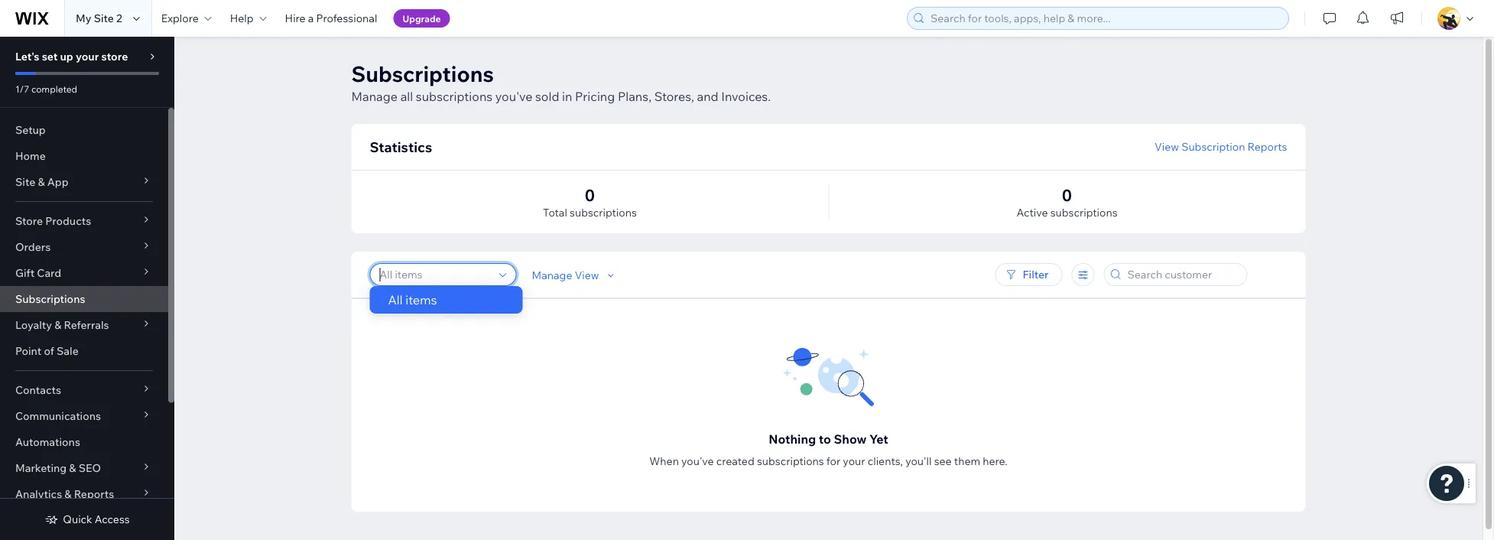 Task type: vqa. For each thing, say whether or not it's contained in the screenshot.
'Apps'
no



Task type: locate. For each thing, give the bounding box(es) containing it.
manage down total
[[532, 269, 573, 282]]

plans,
[[618, 89, 652, 104]]

home
[[15, 149, 46, 163]]

0 horizontal spatial reports
[[74, 487, 114, 501]]

1 horizontal spatial manage
[[532, 269, 573, 282]]

active
[[1017, 206, 1049, 219]]

reports right subscription
[[1248, 140, 1288, 153]]

1 horizontal spatial 0
[[1063, 185, 1073, 205]]

reports inside dropdown button
[[74, 487, 114, 501]]

created
[[717, 454, 755, 468]]

2 0 from the left
[[1063, 185, 1073, 205]]

1 vertical spatial your
[[843, 454, 866, 468]]

0 inside 0 active subscriptions
[[1063, 185, 1073, 205]]

subscriptions right total
[[570, 206, 637, 219]]

you've inside 'subscriptions manage all subscriptions you've sold in pricing plans, stores, and invoices.'
[[496, 89, 533, 104]]

my site 2
[[76, 11, 122, 25]]

0 active subscriptions
[[1017, 185, 1118, 219]]

0 horizontal spatial site
[[15, 175, 35, 189]]

1 vertical spatial you've
[[682, 454, 714, 468]]

& up the quick
[[65, 487, 72, 501]]

site inside popup button
[[15, 175, 35, 189]]

my
[[76, 11, 91, 25]]

subscriptions down nothing
[[757, 454, 825, 468]]

manage
[[352, 89, 398, 104], [532, 269, 573, 282]]

you've left sold
[[496, 89, 533, 104]]

subscriptions
[[416, 89, 493, 104], [570, 206, 637, 219], [1051, 206, 1118, 219], [757, 454, 825, 468]]

analytics & reports
[[15, 487, 114, 501]]

site left 2
[[94, 11, 114, 25]]

in
[[562, 89, 573, 104]]

&
[[38, 175, 45, 189], [54, 318, 61, 332], [69, 461, 76, 475], [65, 487, 72, 501]]

subscriptions
[[352, 60, 494, 87], [15, 292, 85, 306]]

0 vertical spatial manage
[[352, 89, 398, 104]]

view inside button
[[1155, 140, 1180, 153]]

0 horizontal spatial 0
[[585, 185, 595, 205]]

& left seo
[[69, 461, 76, 475]]

1 vertical spatial site
[[15, 175, 35, 189]]

0 vertical spatial you've
[[496, 89, 533, 104]]

all items option
[[370, 286, 523, 314]]

gift
[[15, 266, 35, 280]]

1 horizontal spatial subscriptions
[[352, 60, 494, 87]]

hire a professional link
[[276, 0, 387, 37]]

subscriptions up all
[[352, 60, 494, 87]]

referrals
[[64, 318, 109, 332]]

help button
[[221, 0, 276, 37]]

all items
[[388, 292, 437, 308]]

All items field
[[375, 264, 495, 285]]

1/7
[[15, 83, 29, 94]]

0 total subscriptions
[[543, 185, 637, 219]]

0 horizontal spatial subscriptions
[[15, 292, 85, 306]]

manage left all
[[352, 89, 398, 104]]

1 vertical spatial reports
[[74, 487, 114, 501]]

seo
[[79, 461, 101, 475]]

explore
[[161, 11, 199, 25]]

them
[[955, 454, 981, 468]]

0 vertical spatial view
[[1155, 140, 1180, 153]]

you've
[[496, 89, 533, 104], [682, 454, 714, 468]]

subscriptions down the card
[[15, 292, 85, 306]]

marketing
[[15, 461, 67, 475]]

your inside sidebar element
[[76, 50, 99, 63]]

& for loyalty
[[54, 318, 61, 332]]

subscriptions for subscriptions
[[15, 292, 85, 306]]

marketing & seo
[[15, 461, 101, 475]]

site
[[94, 11, 114, 25], [15, 175, 35, 189]]

hire a professional
[[285, 11, 377, 25]]

of
[[44, 344, 54, 358]]

your right up
[[76, 50, 99, 63]]

& for analytics
[[65, 487, 72, 501]]

2
[[116, 11, 122, 25]]

0 vertical spatial your
[[76, 50, 99, 63]]

1 horizontal spatial you've
[[682, 454, 714, 468]]

view left subscription
[[1155, 140, 1180, 153]]

subscriptions inside nothing to show yet when you've created subscriptions for your clients, you'll see them here.
[[757, 454, 825, 468]]

reports inside button
[[1248, 140, 1288, 153]]

manage inside 'subscriptions manage all subscriptions you've sold in pricing plans, stores, and invoices.'
[[352, 89, 398, 104]]

0 horizontal spatial your
[[76, 50, 99, 63]]

sale
[[57, 344, 79, 358]]

loyalty & referrals button
[[0, 312, 168, 338]]

sidebar element
[[0, 37, 174, 540]]

site down home
[[15, 175, 35, 189]]

store products button
[[0, 208, 168, 234]]

communications
[[15, 409, 101, 423]]

card
[[37, 266, 61, 280]]

1 0 from the left
[[585, 185, 595, 205]]

1 vertical spatial view
[[575, 269, 600, 282]]

a
[[308, 11, 314, 25]]

you've right when on the left bottom
[[682, 454, 714, 468]]

filter
[[1023, 268, 1049, 281]]

site & app
[[15, 175, 69, 189]]

1 horizontal spatial site
[[94, 11, 114, 25]]

0 horizontal spatial manage
[[352, 89, 398, 104]]

1 horizontal spatial your
[[843, 454, 866, 468]]

subscriptions right all
[[416, 89, 493, 104]]

your
[[76, 50, 99, 63], [843, 454, 866, 468]]

reports
[[1248, 140, 1288, 153], [74, 487, 114, 501]]

your right for
[[843, 454, 866, 468]]

& left app
[[38, 175, 45, 189]]

1 vertical spatial manage
[[532, 269, 573, 282]]

0 vertical spatial reports
[[1248, 140, 1288, 153]]

0 inside '0 total subscriptions'
[[585, 185, 595, 205]]

1 horizontal spatial reports
[[1248, 140, 1288, 153]]

subscriptions inside 'subscriptions manage all subscriptions you've sold in pricing plans, stores, and invoices.'
[[352, 60, 494, 87]]

nothing
[[769, 432, 817, 447]]

items
[[406, 292, 437, 308]]

0 vertical spatial site
[[94, 11, 114, 25]]

subscriptions right active
[[1051, 206, 1118, 219]]

& right loyalty
[[54, 318, 61, 332]]

1 vertical spatial subscriptions
[[15, 292, 85, 306]]

yet
[[870, 432, 889, 447]]

let's
[[15, 50, 39, 63]]

help
[[230, 11, 254, 25]]

automations
[[15, 435, 80, 449]]

you've inside nothing to show yet when you've created subscriptions for your clients, you'll see them here.
[[682, 454, 714, 468]]

subscriptions inside sidebar element
[[15, 292, 85, 306]]

subscription
[[1182, 140, 1246, 153]]

pricing
[[575, 89, 615, 104]]

0
[[585, 185, 595, 205], [1063, 185, 1073, 205]]

stores,
[[655, 89, 695, 104]]

your inside nothing to show yet when you've created subscriptions for your clients, you'll see them here.
[[843, 454, 866, 468]]

reports for analytics & reports
[[74, 487, 114, 501]]

0 horizontal spatial you've
[[496, 89, 533, 104]]

view down '0 total subscriptions'
[[575, 269, 600, 282]]

0 horizontal spatial view
[[575, 269, 600, 282]]

0 vertical spatial subscriptions
[[352, 60, 494, 87]]

analytics
[[15, 487, 62, 501]]

reports up quick access
[[74, 487, 114, 501]]

1 horizontal spatial view
[[1155, 140, 1180, 153]]

communications button
[[0, 403, 168, 429]]

view
[[1155, 140, 1180, 153], [575, 269, 600, 282]]

reports for view subscription reports
[[1248, 140, 1288, 153]]



Task type: describe. For each thing, give the bounding box(es) containing it.
subscriptions for subscriptions manage all subscriptions you've sold in pricing plans, stores, and invoices.
[[352, 60, 494, 87]]

store
[[15, 214, 43, 228]]

products
[[45, 214, 91, 228]]

to
[[819, 432, 832, 447]]

0 for 0 active subscriptions
[[1063, 185, 1073, 205]]

home link
[[0, 143, 168, 169]]

view inside dropdown button
[[575, 269, 600, 282]]

total
[[543, 206, 568, 219]]

when
[[650, 454, 679, 468]]

up
[[60, 50, 73, 63]]

contacts
[[15, 383, 61, 397]]

completed
[[31, 83, 77, 94]]

all
[[388, 292, 403, 308]]

for
[[827, 454, 841, 468]]

gift card
[[15, 266, 61, 280]]

subscriptions manage all subscriptions you've sold in pricing plans, stores, and invoices.
[[352, 60, 771, 104]]

view subscription reports
[[1155, 140, 1288, 153]]

analytics & reports button
[[0, 481, 168, 507]]

set
[[42, 50, 58, 63]]

Search customer field
[[1124, 264, 1243, 285]]

upgrade
[[403, 13, 441, 24]]

site & app button
[[0, 169, 168, 195]]

setup
[[15, 123, 46, 137]]

view subscription reports button
[[1155, 140, 1288, 154]]

here.
[[983, 454, 1008, 468]]

subscriptions inside '0 total subscriptions'
[[570, 206, 637, 219]]

automations link
[[0, 429, 168, 455]]

& for site
[[38, 175, 45, 189]]

manage view
[[532, 269, 600, 282]]

gift card button
[[0, 260, 168, 286]]

point of sale link
[[0, 338, 168, 364]]

all
[[401, 89, 413, 104]]

access
[[95, 513, 130, 526]]

professional
[[316, 11, 377, 25]]

0 for 0 total subscriptions
[[585, 185, 595, 205]]

orders
[[15, 240, 51, 254]]

filter button
[[996, 263, 1063, 286]]

1/7 completed
[[15, 83, 77, 94]]

marketing & seo button
[[0, 455, 168, 481]]

setup link
[[0, 117, 168, 143]]

point
[[15, 344, 42, 358]]

hire
[[285, 11, 306, 25]]

app
[[47, 175, 69, 189]]

nothing to show yet when you've created subscriptions for your clients, you'll see them here.
[[650, 432, 1008, 468]]

see
[[935, 454, 952, 468]]

orders button
[[0, 234, 168, 260]]

& for marketing
[[69, 461, 76, 475]]

sold
[[536, 89, 560, 104]]

store
[[101, 50, 128, 63]]

clients,
[[868, 454, 904, 468]]

subscriptions inside 0 active subscriptions
[[1051, 206, 1118, 219]]

quick access button
[[45, 513, 130, 526]]

invoices.
[[722, 89, 771, 104]]

Search for tools, apps, help & more... field
[[927, 8, 1285, 29]]

show
[[834, 432, 867, 447]]

let's set up your store
[[15, 50, 128, 63]]

point of sale
[[15, 344, 79, 358]]

upgrade button
[[394, 9, 450, 28]]

contacts button
[[0, 377, 168, 403]]

you'll
[[906, 454, 932, 468]]

loyalty
[[15, 318, 52, 332]]

subscriptions inside 'subscriptions manage all subscriptions you've sold in pricing plans, stores, and invoices.'
[[416, 89, 493, 104]]

quick
[[63, 513, 92, 526]]

and
[[697, 89, 719, 104]]

store products
[[15, 214, 91, 228]]

manage inside dropdown button
[[532, 269, 573, 282]]

subscriptions link
[[0, 286, 168, 312]]

quick access
[[63, 513, 130, 526]]

manage view button
[[532, 269, 618, 282]]

loyalty & referrals
[[15, 318, 109, 332]]



